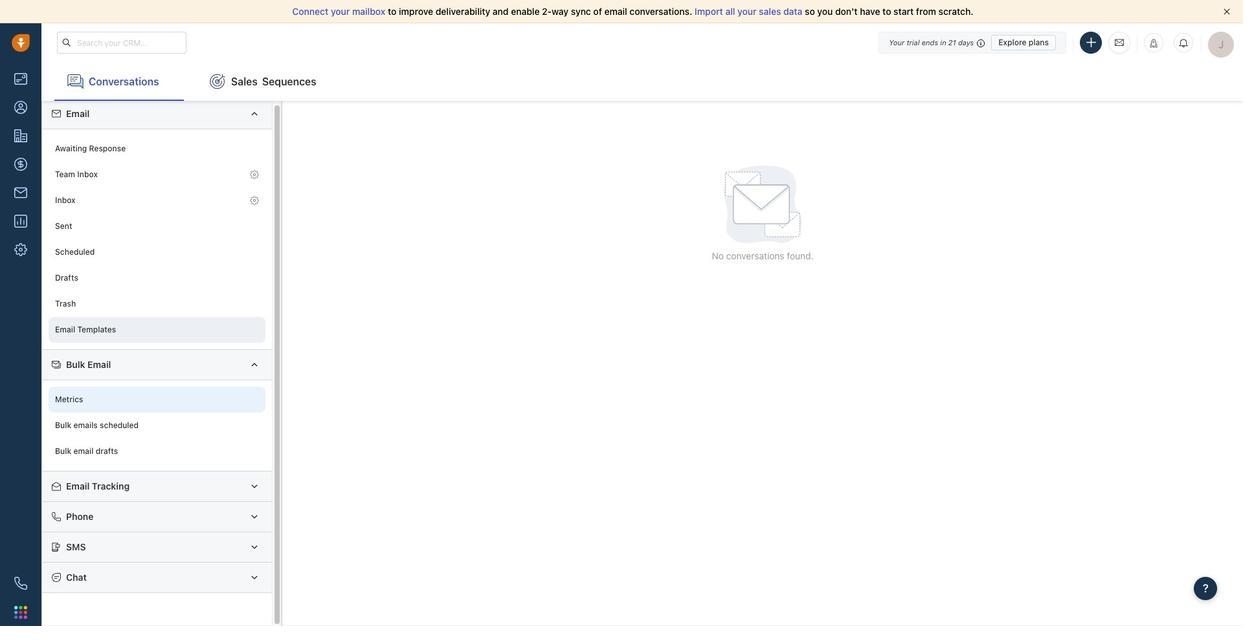 Task type: locate. For each thing, give the bounding box(es) containing it.
sent
[[55, 222, 72, 231]]

sms
[[66, 542, 86, 553]]

conversations link
[[54, 62, 184, 101]]

templates
[[77, 325, 116, 335]]

in
[[940, 38, 946, 46]]

explore plans link
[[991, 35, 1056, 50]]

have
[[860, 6, 880, 17]]

to
[[388, 6, 397, 17], [883, 6, 891, 17]]

1 horizontal spatial email
[[604, 6, 627, 17]]

email up awaiting in the top of the page
[[66, 108, 90, 119]]

email left drafts
[[73, 447, 93, 457]]

no
[[712, 251, 724, 262]]

email
[[66, 108, 90, 119], [55, 325, 75, 335], [87, 359, 111, 370], [66, 481, 90, 492]]

explore plans
[[999, 37, 1049, 47]]

0 horizontal spatial to
[[388, 6, 397, 17]]

email for email tracking
[[66, 481, 90, 492]]

email right 'of'
[[604, 6, 627, 17]]

sales sequences
[[231, 75, 316, 87]]

email
[[604, 6, 627, 17], [73, 447, 93, 457]]

inbox right team at the left of the page
[[77, 170, 98, 180]]

email tracking
[[66, 481, 130, 492]]

scheduled
[[55, 248, 95, 257]]

conversations.
[[630, 6, 692, 17]]

so
[[805, 6, 815, 17]]

start
[[894, 6, 914, 17]]

bulk email drafts
[[55, 447, 118, 457]]

bulk
[[66, 359, 85, 370], [55, 421, 71, 431], [55, 447, 71, 457]]

chat
[[66, 572, 87, 583]]

don't
[[835, 6, 858, 17]]

bulk email drafts link
[[49, 439, 266, 465]]

connect your mailbox link
[[292, 6, 388, 17]]

bulk down the bulk emails scheduled
[[55, 447, 71, 457]]

to left start
[[883, 6, 891, 17]]

enable
[[511, 6, 540, 17]]

inbox
[[77, 170, 98, 180], [55, 196, 76, 206]]

inbox link
[[49, 188, 266, 214]]

drafts
[[55, 274, 78, 283]]

way
[[552, 6, 569, 17]]

2 your from the left
[[738, 6, 757, 17]]

1 horizontal spatial your
[[738, 6, 757, 17]]

no conversations found.
[[712, 251, 814, 262]]

0 vertical spatial bulk
[[66, 359, 85, 370]]

2 vertical spatial bulk
[[55, 447, 71, 457]]

0 horizontal spatial email
[[73, 447, 93, 457]]

to right mailbox
[[388, 6, 397, 17]]

scheduled link
[[49, 240, 266, 265]]

email templates link
[[49, 317, 266, 343]]

improve
[[399, 6, 433, 17]]

your left mailbox
[[331, 6, 350, 17]]

data
[[783, 6, 803, 17]]

1 horizontal spatial to
[[883, 6, 891, 17]]

0 horizontal spatial inbox
[[55, 196, 76, 206]]

send email image
[[1115, 37, 1124, 48]]

your
[[331, 6, 350, 17], [738, 6, 757, 17]]

1 vertical spatial inbox
[[55, 196, 76, 206]]

from
[[916, 6, 936, 17]]

bulk email
[[66, 359, 111, 370]]

bulk for bulk email drafts
[[55, 447, 71, 457]]

and
[[493, 6, 509, 17]]

0 horizontal spatial your
[[331, 6, 350, 17]]

bulk emails scheduled link
[[49, 413, 266, 439]]

phone image
[[14, 578, 27, 591]]

tab list
[[41, 62, 1243, 101]]

your right all
[[738, 6, 757, 17]]

bulk up the metrics on the bottom of the page
[[66, 359, 85, 370]]

1 your from the left
[[331, 6, 350, 17]]

scheduled
[[100, 421, 139, 431]]

connect your mailbox to improve deliverability and enable 2-way sync of email conversations. import all your sales data so you don't have to start from scratch.
[[292, 6, 974, 17]]

conversations
[[726, 251, 785, 262]]

trial
[[907, 38, 920, 46]]

team inbox
[[55, 170, 98, 180]]

email up phone
[[66, 481, 90, 492]]

1 vertical spatial bulk
[[55, 421, 71, 431]]

connect
[[292, 6, 328, 17]]

days
[[958, 38, 974, 46]]

email down trash
[[55, 325, 75, 335]]

awaiting response link
[[49, 136, 266, 162]]

1 horizontal spatial inbox
[[77, 170, 98, 180]]

0 vertical spatial email
[[604, 6, 627, 17]]

inbox down team at the left of the page
[[55, 196, 76, 206]]

bulk left emails
[[55, 421, 71, 431]]

explore
[[999, 37, 1027, 47]]

21
[[948, 38, 956, 46]]

tracking
[[92, 481, 130, 492]]

0 vertical spatial inbox
[[77, 170, 98, 180]]

response
[[89, 144, 126, 154]]



Task type: describe. For each thing, give the bounding box(es) containing it.
drafts
[[96, 447, 118, 457]]

scratch.
[[939, 6, 974, 17]]

import all your sales data link
[[695, 6, 805, 17]]

bulk for bulk emails scheduled
[[55, 421, 71, 431]]

email templates
[[55, 325, 116, 335]]

import
[[695, 6, 723, 17]]

email for email
[[66, 108, 90, 119]]

found.
[[787, 251, 814, 262]]

trash link
[[49, 291, 266, 317]]

sync
[[571, 6, 591, 17]]

sales
[[231, 75, 258, 87]]

team inbox link
[[49, 162, 266, 188]]

plans
[[1029, 37, 1049, 47]]

Search your CRM... text field
[[57, 32, 186, 54]]

awaiting
[[55, 144, 87, 154]]

bulk for bulk email
[[66, 359, 85, 370]]

what's new image
[[1149, 39, 1158, 48]]

1 vertical spatial email
[[73, 447, 93, 457]]

inbox inside team inbox link
[[77, 170, 98, 180]]

of
[[593, 6, 602, 17]]

phone
[[66, 512, 94, 523]]

bulk emails scheduled
[[55, 421, 139, 431]]

freshworks switcher image
[[14, 607, 27, 620]]

metrics
[[55, 395, 83, 405]]

email down templates
[[87, 359, 111, 370]]

tab list containing conversations
[[41, 62, 1243, 101]]

sales
[[759, 6, 781, 17]]

1 to from the left
[[388, 6, 397, 17]]

your
[[889, 38, 905, 46]]

your trial ends in 21 days
[[889, 38, 974, 46]]

team
[[55, 170, 75, 180]]

deliverability
[[436, 6, 490, 17]]

conversations
[[89, 75, 159, 87]]

ends
[[922, 38, 938, 46]]

2-
[[542, 6, 552, 17]]

sent link
[[49, 214, 266, 240]]

emails
[[73, 421, 98, 431]]

phone element
[[8, 571, 34, 597]]

sales sequences link
[[197, 62, 329, 101]]

awaiting response
[[55, 144, 126, 154]]

you
[[817, 6, 833, 17]]

close image
[[1224, 8, 1230, 15]]

sequences
[[262, 75, 316, 87]]

metrics link
[[49, 387, 266, 413]]

drafts link
[[49, 265, 266, 291]]

mailbox
[[352, 6, 385, 17]]

email for email templates
[[55, 325, 75, 335]]

all
[[725, 6, 735, 17]]

2 to from the left
[[883, 6, 891, 17]]

inbox inside the inbox link
[[55, 196, 76, 206]]

trash
[[55, 299, 76, 309]]



Task type: vqa. For each thing, say whether or not it's contained in the screenshot.
the bottom activity
no



